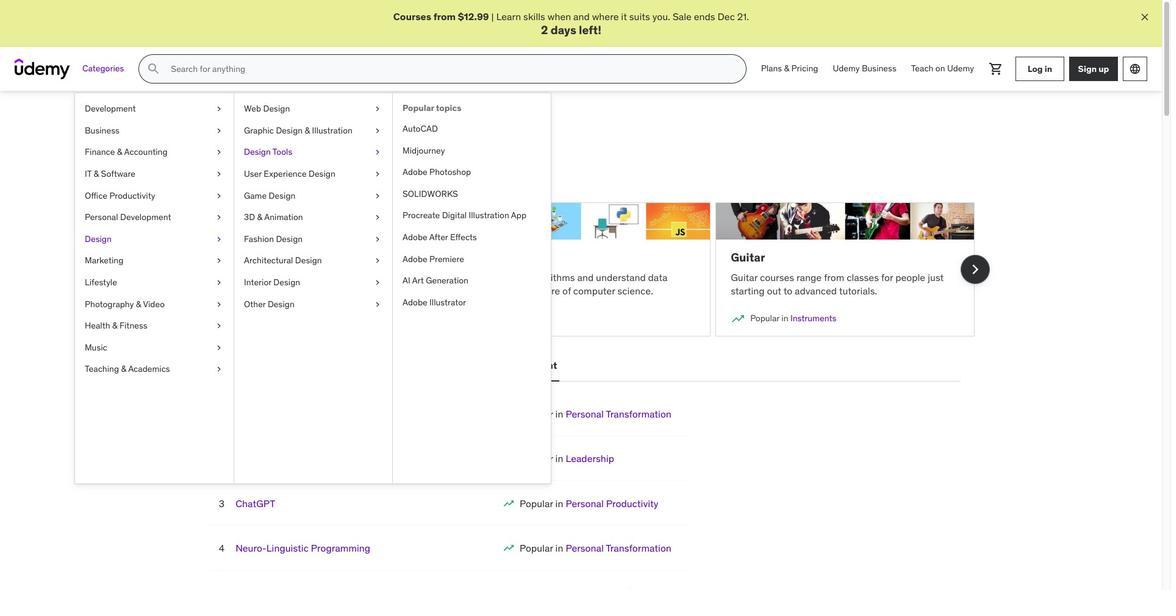 Task type: locate. For each thing, give the bounding box(es) containing it.
2 cell from the top
[[520, 453, 615, 465]]

1 vertical spatial business
[[85, 125, 119, 136]]

xsmall image inside development link
[[214, 103, 224, 115]]

categories button
[[75, 54, 131, 84]]

xsmall image inside design tools link
[[373, 147, 383, 159]]

xsmall image for personal development
[[214, 212, 224, 224]]

log in
[[1028, 63, 1053, 74]]

& left video
[[136, 299, 141, 310]]

fashion design
[[244, 234, 303, 245]]

adobe down art
[[403, 297, 428, 308]]

plans & pricing link
[[754, 54, 826, 84]]

xsmall image for design
[[214, 234, 224, 246]]

teaching
[[85, 364, 119, 375]]

xsmall image inside "marketing" link
[[214, 255, 224, 267]]

0 vertical spatial personal development
[[85, 212, 171, 223]]

bestselling
[[204, 360, 257, 372]]

out
[[768, 285, 782, 297]]

2 vertical spatial from
[[227, 285, 247, 297]]

1 vertical spatial transformation
[[606, 543, 672, 555]]

tools
[[273, 147, 293, 158]]

interior design link
[[234, 272, 392, 294]]

from
[[434, 10, 456, 23], [825, 271, 845, 284], [227, 285, 247, 297]]

|
[[492, 10, 494, 23]]

2 vertical spatial development
[[495, 360, 557, 372]]

& right it
[[94, 168, 99, 179]]

& for it & software
[[94, 168, 99, 179]]

& for photography & video
[[136, 299, 141, 310]]

xsmall image for photography & video
[[214, 299, 224, 311]]

xsmall image inside fashion design link
[[373, 234, 383, 246]]

game
[[244, 190, 267, 201]]

chatgpt
[[236, 498, 275, 510]]

guitar for guitar courses range from classes for people just starting out to advanced tutorials.
[[731, 271, 758, 284]]

xsmall image inside user experience design link
[[373, 168, 383, 180]]

in up popular in leadership
[[556, 408, 564, 421]]

1 popular in personal transformation from the top
[[520, 408, 672, 421]]

skills inside courses from $12.99 | learn skills when and where it suits you. sale ends dec 21. 2 days left!
[[524, 10, 546, 23]]

xsmall image for development
[[214, 103, 224, 115]]

1 vertical spatial personal development
[[452, 360, 557, 372]]

and up computer
[[578, 271, 594, 284]]

xsmall image for office productivity
[[214, 190, 224, 202]]

pricing
[[792, 63, 819, 74]]

xsmall image for game design
[[373, 190, 383, 202]]

4 adobe from the top
[[403, 297, 428, 308]]

0 vertical spatial popular in personal transformation
[[520, 408, 672, 421]]

2 personal transformation link from the top
[[566, 543, 672, 555]]

2 vertical spatial and
[[578, 271, 594, 284]]

choose a language image
[[1130, 63, 1142, 75]]

&
[[785, 63, 790, 74], [305, 125, 310, 136], [117, 147, 122, 158], [94, 168, 99, 179], [257, 212, 263, 223], [136, 299, 141, 310], [112, 321, 118, 332], [121, 364, 126, 375]]

1 transformation from the top
[[606, 408, 672, 421]]

xsmall image for graphic design & illustration
[[373, 125, 383, 137]]

development for personal development button
[[495, 360, 557, 372]]

2
[[541, 23, 548, 37]]

xsmall image inside finance & accounting link
[[214, 147, 224, 159]]

in down popular in leadership
[[556, 498, 564, 510]]

popular and trending topics
[[187, 120, 390, 139]]

categories
[[82, 63, 124, 74]]

design up animation
[[269, 190, 296, 201]]

xsmall image for music
[[214, 342, 224, 354]]

1 cell from the top
[[520, 408, 672, 421]]

adobe photoshop
[[403, 167, 471, 178]]

adobe after effects
[[403, 232, 477, 243]]

& right the health
[[112, 321, 118, 332]]

xsmall image inside other design link
[[373, 299, 383, 311]]

something
[[214, 155, 261, 168]]

web
[[244, 103, 261, 114]]

illustration down solidworks link
[[469, 210, 510, 221]]

2 vertical spatial learn
[[467, 271, 492, 284]]

xsmall image
[[214, 103, 224, 115], [373, 103, 383, 115], [214, 147, 224, 159], [214, 168, 224, 180], [373, 168, 383, 180], [214, 190, 224, 202], [373, 190, 383, 202], [373, 234, 383, 246], [214, 255, 224, 267], [373, 255, 383, 267], [214, 277, 224, 289], [373, 277, 383, 289], [373, 299, 383, 311], [214, 321, 224, 332], [214, 342, 224, 354]]

0 vertical spatial learn
[[497, 10, 521, 23]]

udemy image
[[15, 59, 70, 79]]

web design link
[[234, 98, 392, 120]]

next image
[[966, 260, 985, 280]]

illustration inside design tools element
[[469, 210, 510, 221]]

from down statistical
[[227, 285, 247, 297]]

xsmall image right or
[[373, 147, 383, 159]]

art
[[412, 275, 424, 286]]

popular in image for popular in instruments
[[731, 312, 746, 327]]

0 horizontal spatial business
[[85, 125, 119, 136]]

personal transformation link
[[566, 408, 672, 421], [566, 543, 672, 555]]

udemy right on on the right of page
[[948, 63, 975, 74]]

from inside guitar courses range from classes for people just starting out to advanced tutorials.
[[825, 271, 845, 284]]

fashion design link
[[234, 229, 392, 250]]

xsmall image down learn
[[214, 299, 224, 311]]

1 vertical spatial productivity
[[607, 498, 659, 510]]

how
[[402, 271, 420, 284]]

learn left something on the left top
[[187, 155, 212, 168]]

teach
[[912, 63, 934, 74]]

popular in personal transformation down popular in personal productivity
[[520, 543, 672, 555]]

xsmall image inside the "lifestyle" link
[[214, 277, 224, 289]]

1 vertical spatial popular in personal transformation
[[520, 543, 672, 555]]

marketing link
[[75, 250, 234, 272]]

design down interior design at the left top of the page
[[268, 299, 295, 310]]

personal transformation link down personal productivity link
[[566, 543, 672, 555]]

starting
[[731, 285, 765, 297]]

1 vertical spatial from
[[825, 271, 845, 284]]

popular in personal transformation up the leadership link
[[520, 408, 672, 421]]

advanced
[[795, 285, 837, 297]]

xsmall image left procreate at left
[[373, 212, 383, 224]]

xsmall image inside office productivity link
[[214, 190, 224, 202]]

from up advanced on the right of the page
[[825, 271, 845, 284]]

people
[[896, 271, 926, 284]]

xsmall image inside design link
[[214, 234, 224, 246]]

teaching & academics
[[85, 364, 170, 375]]

in for personal transformation link for first 'cell'
[[556, 408, 564, 421]]

popular in image for popular in personal transformation
[[503, 543, 515, 555]]

udemy right pricing
[[833, 63, 860, 74]]

when
[[548, 10, 571, 23]]

popular in personal transformation for first 'cell'
[[520, 408, 672, 421]]

& right 3d
[[257, 212, 263, 223]]

topics up improve
[[346, 120, 390, 139]]

design up tools
[[276, 125, 303, 136]]

0 horizontal spatial personal development
[[85, 212, 171, 223]]

0 vertical spatial guitar
[[731, 250, 766, 265]]

xsmall image inside photography & video link
[[214, 299, 224, 311]]

1 horizontal spatial personal development
[[452, 360, 557, 372]]

xsmall image inside 'business' link
[[214, 125, 224, 137]]

1 horizontal spatial productivity
[[607, 498, 659, 510]]

xsmall image inside architectural design link
[[373, 255, 383, 267]]

in inside log in link
[[1045, 63, 1053, 74]]

in left the instruments
[[782, 313, 789, 324]]

learn up structures
[[467, 271, 492, 284]]

popular in leadership
[[520, 453, 615, 465]]

adobe for adobe illustrator
[[403, 297, 428, 308]]

adobe
[[403, 167, 428, 178], [403, 232, 428, 243], [403, 254, 428, 265], [403, 297, 428, 308]]

xsmall image up your
[[373, 125, 383, 137]]

& for 3d & animation
[[257, 212, 263, 223]]

2 udemy from the left
[[948, 63, 975, 74]]

1 horizontal spatial udemy
[[948, 63, 975, 74]]

and down web design
[[249, 120, 277, 139]]

0 horizontal spatial from
[[227, 285, 247, 297]]

2 horizontal spatial learn
[[497, 10, 521, 23]]

days
[[551, 23, 577, 37]]

design down graphic
[[244, 147, 271, 158]]

in left leadership
[[556, 453, 564, 465]]

guitar inside guitar courses range from classes for people just starting out to advanced tutorials.
[[731, 271, 758, 284]]

web design
[[244, 103, 290, 114]]

from left $12.99
[[434, 10, 456, 23]]

computer
[[574, 285, 616, 297]]

xsmall image down popular in
[[214, 364, 224, 376]]

business up finance
[[85, 125, 119, 136]]

personal development for personal development button
[[452, 360, 557, 372]]

lifestyle
[[85, 277, 117, 288]]

to right out
[[784, 285, 793, 297]]

photography
[[85, 299, 134, 310]]

leadership
[[566, 453, 615, 465]]

0 vertical spatial topics
[[436, 103, 462, 114]]

1 vertical spatial illustration
[[469, 210, 510, 221]]

programming
[[311, 543, 371, 555]]

1 vertical spatial learn
[[187, 155, 212, 168]]

to up structures
[[494, 271, 503, 284]]

1 vertical spatial personal transformation link
[[566, 543, 672, 555]]

popular in personal productivity
[[520, 498, 659, 510]]

1 horizontal spatial topics
[[436, 103, 462, 114]]

1 horizontal spatial from
[[434, 10, 456, 23]]

architectural
[[244, 255, 293, 266]]

cell
[[520, 408, 672, 421], [520, 453, 615, 465], [520, 498, 659, 510], [520, 543, 672, 555], [520, 588, 672, 591]]

photography & video link
[[75, 294, 234, 316]]

to inside guitar courses range from classes for people just starting out to advanced tutorials.
[[784, 285, 793, 297]]

build
[[505, 271, 526, 284]]

2 horizontal spatial from
[[825, 271, 845, 284]]

left!
[[579, 23, 602, 37]]

teach
[[326, 271, 350, 284]]

1 personal transformation link from the top
[[566, 408, 672, 421]]

use statistical probability to teach computers how to learn from data.
[[202, 271, 431, 297]]

popular
[[403, 103, 434, 114], [187, 120, 246, 139], [222, 313, 251, 324], [751, 313, 780, 324], [520, 408, 553, 421], [520, 453, 553, 465], [520, 498, 553, 510], [520, 543, 553, 555]]

adobe up how on the left top
[[403, 254, 428, 265]]

personal transformation link for second 'cell' from the bottom
[[566, 543, 672, 555]]

popular in
[[222, 313, 260, 324]]

xsmall image up something on the left top
[[214, 125, 224, 137]]

0 horizontal spatial udemy
[[833, 63, 860, 74]]

xsmall image for fashion design
[[373, 234, 383, 246]]

design right web
[[263, 103, 290, 114]]

4 cell from the top
[[520, 543, 672, 555]]

completely
[[263, 155, 311, 168]]

1 horizontal spatial illustration
[[469, 210, 510, 221]]

1 vertical spatial skills
[[439, 155, 461, 168]]

popular in instruments
[[751, 313, 837, 324]]

2 popular in personal transformation from the top
[[520, 543, 672, 555]]

xsmall image inside web design link
[[373, 103, 383, 115]]

xsmall image inside teaching & academics link
[[214, 364, 224, 376]]

digital
[[442, 210, 467, 221]]

autocad
[[403, 123, 438, 134]]

xsmall image inside personal development link
[[214, 212, 224, 224]]

0 horizontal spatial illustration
[[312, 125, 353, 136]]

0 vertical spatial and
[[574, 10, 590, 23]]

algorithms
[[529, 271, 575, 284]]

& down web design link
[[305, 125, 310, 136]]

in right the log
[[1045, 63, 1053, 74]]

2 adobe from the top
[[403, 232, 428, 243]]

video
[[143, 299, 165, 310]]

udemy inside the teach on udemy link
[[948, 63, 975, 74]]

0 vertical spatial business
[[862, 63, 897, 74]]

learn
[[497, 10, 521, 23], [187, 155, 212, 168], [467, 271, 492, 284]]

0 vertical spatial personal transformation link
[[566, 408, 672, 421]]

xsmall image for it & software
[[214, 168, 224, 180]]

xsmall image
[[214, 125, 224, 137], [373, 125, 383, 137], [373, 147, 383, 159], [214, 212, 224, 224], [373, 212, 383, 224], [214, 234, 224, 246], [214, 299, 224, 311], [214, 364, 224, 376]]

close image
[[1140, 11, 1152, 23]]

2 guitar from the top
[[731, 271, 758, 284]]

0 horizontal spatial learn
[[187, 155, 212, 168]]

design for fashion
[[276, 234, 303, 245]]

personal development inside button
[[452, 360, 557, 372]]

xsmall image inside music link
[[214, 342, 224, 354]]

0 vertical spatial skills
[[524, 10, 546, 23]]

plans & pricing
[[762, 63, 819, 74]]

to left teach
[[315, 271, 323, 284]]

1 udemy from the left
[[833, 63, 860, 74]]

ai
[[403, 275, 411, 286]]

autocad link
[[393, 118, 551, 140]]

guitar for guitar
[[731, 250, 766, 265]]

& right plans
[[785, 63, 790, 74]]

design down fashion design link at the top
[[295, 255, 322, 266]]

adobe down midjourney
[[403, 167, 428, 178]]

& right finance
[[117, 147, 122, 158]]

development link
[[75, 98, 234, 120]]

adobe after effects link
[[393, 227, 551, 249]]

0 vertical spatial illustration
[[312, 125, 353, 136]]

to right how on the left top
[[422, 271, 431, 284]]

xsmall image up the 'machine'
[[214, 234, 224, 246]]

other
[[244, 299, 266, 310]]

in down "other"
[[253, 313, 260, 324]]

it & software
[[85, 168, 136, 179]]

illustration down web design link
[[312, 125, 353, 136]]

1 vertical spatial development
[[120, 212, 171, 223]]

finance
[[85, 147, 115, 158]]

xsmall image for other design
[[373, 299, 383, 311]]

personal for first 'cell'
[[566, 408, 604, 421]]

xsmall image inside health & fitness link
[[214, 321, 224, 332]]

3 adobe from the top
[[403, 254, 428, 265]]

xsmall image for marketing
[[214, 255, 224, 267]]

0 horizontal spatial skills
[[439, 155, 461, 168]]

1 horizontal spatial business
[[862, 63, 897, 74]]

learn right |
[[497, 10, 521, 23]]

0 vertical spatial transformation
[[606, 408, 672, 421]]

design down architectural design
[[274, 277, 300, 288]]

1 vertical spatial guitar
[[731, 271, 758, 284]]

personal development link
[[75, 207, 234, 229]]

topics inside design tools element
[[436, 103, 462, 114]]

development inside button
[[495, 360, 557, 372]]

xsmall image for interior design
[[373, 277, 383, 289]]

& right teaching
[[121, 364, 126, 375]]

popular topics
[[403, 103, 462, 114]]

xsmall image inside "game design" link
[[373, 190, 383, 202]]

adobe for adobe after effects
[[403, 232, 428, 243]]

range
[[797, 271, 822, 284]]

learn inside the learn to build algorithms and understand data structures at the core of computer science.
[[467, 271, 492, 284]]

1 vertical spatial topics
[[346, 120, 390, 139]]

business
[[862, 63, 897, 74], [85, 125, 119, 136]]

& for finance & accounting
[[117, 147, 122, 158]]

0 horizontal spatial productivity
[[109, 190, 155, 201]]

3 cell from the top
[[520, 498, 659, 510]]

popular in image
[[202, 312, 217, 327], [731, 312, 746, 327], [503, 498, 515, 510], [503, 543, 515, 555]]

1 horizontal spatial skills
[[524, 10, 546, 23]]

software
[[101, 168, 136, 179]]

it
[[85, 168, 92, 179]]

and inside the learn to build algorithms and understand data structures at the core of computer science.
[[578, 271, 594, 284]]

0 vertical spatial from
[[434, 10, 456, 23]]

adobe down procreate at left
[[403, 232, 428, 243]]

design down animation
[[276, 234, 303, 245]]

udemy business link
[[826, 54, 904, 84]]

adobe for adobe photoshop
[[403, 167, 428, 178]]

and up left!
[[574, 10, 590, 23]]

topics up autocad link
[[436, 103, 462, 114]]

1 horizontal spatial learn
[[467, 271, 492, 284]]

personal transformation link up leadership
[[566, 408, 672, 421]]

business left teach
[[862, 63, 897, 74]]

xsmall image inside it & software link
[[214, 168, 224, 180]]

1 vertical spatial and
[[249, 120, 277, 139]]

xsmall image left 3d
[[214, 212, 224, 224]]

learn inside courses from $12.99 | learn skills when and where it suits you. sale ends dec 21. 2 days left!
[[497, 10, 521, 23]]

fashion
[[244, 234, 274, 245]]

1 adobe from the top
[[403, 167, 428, 178]]

solidworks link
[[393, 184, 551, 205]]

1 guitar from the top
[[731, 250, 766, 265]]

in down popular in personal productivity
[[556, 543, 564, 555]]

xsmall image inside graphic design & illustration link
[[373, 125, 383, 137]]

sale
[[673, 10, 692, 23]]

xsmall image inside interior design link
[[373, 277, 383, 289]]

xsmall image for web design
[[373, 103, 383, 115]]

xsmall image inside '3d & animation' link
[[373, 212, 383, 224]]

interior
[[244, 277, 272, 288]]



Task type: vqa. For each thing, say whether or not it's contained in the screenshot.
skills in Courses from $12.99 | Learn skills when and where it suits you. Sale ends Dec 21. 2 days left!
yes



Task type: describe. For each thing, give the bounding box(es) containing it.
personal for second 'cell' from the bottom
[[566, 543, 604, 555]]

personal inside button
[[452, 360, 493, 372]]

your
[[382, 155, 401, 168]]

xsmall image for user experience design
[[373, 168, 383, 180]]

& for plans & pricing
[[785, 63, 790, 74]]

& for teaching & academics
[[121, 364, 126, 375]]

xsmall image for architectural design
[[373, 255, 383, 267]]

business link
[[75, 120, 234, 142]]

udemy inside udemy business link
[[833, 63, 860, 74]]

3d & animation
[[244, 212, 303, 223]]

understand
[[596, 271, 646, 284]]

xsmall image for health & fitness
[[214, 321, 224, 332]]

in for instruments link
[[782, 313, 789, 324]]

3
[[219, 498, 225, 510]]

adobe premiere link
[[393, 249, 551, 270]]

instruments link
[[791, 313, 837, 324]]

interior design
[[244, 277, 300, 288]]

new
[[313, 155, 331, 168]]

popular in personal transformation for second 'cell' from the bottom
[[520, 543, 672, 555]]

other design link
[[234, 294, 392, 316]]

after
[[430, 232, 448, 243]]

in for personal productivity link
[[556, 498, 564, 510]]

design for graphic
[[276, 125, 303, 136]]

learn to build algorithms and understand data structures at the core of computer science.
[[467, 271, 668, 297]]

architectural design
[[244, 255, 322, 266]]

xsmall image for lifestyle
[[214, 277, 224, 289]]

adobe premiere
[[403, 254, 465, 265]]

you.
[[653, 10, 671, 23]]

statistical
[[222, 271, 264, 284]]

design tools element
[[392, 94, 551, 484]]

at
[[514, 285, 522, 297]]

solidworks
[[403, 188, 458, 199]]

app
[[511, 210, 527, 221]]

accounting
[[124, 147, 168, 158]]

to inside the learn to build algorithms and understand data structures at the core of computer science.
[[494, 271, 503, 284]]

midjourney link
[[393, 140, 551, 162]]

data
[[649, 271, 668, 284]]

0 vertical spatial productivity
[[109, 190, 155, 201]]

premiere
[[430, 254, 465, 265]]

learn for popular and trending topics
[[187, 155, 212, 168]]

design for web
[[263, 103, 290, 114]]

existing
[[403, 155, 437, 168]]

of
[[563, 285, 571, 297]]

effects
[[450, 232, 477, 243]]

music link
[[75, 337, 234, 359]]

udemy business
[[833, 63, 897, 74]]

midjourney
[[403, 145, 445, 156]]

from inside 'use statistical probability to teach computers how to learn from data.'
[[227, 285, 247, 297]]

submit search image
[[147, 62, 161, 76]]

adobe illustrator
[[403, 297, 466, 308]]

courses
[[761, 271, 795, 284]]

design link
[[75, 229, 234, 250]]

trending
[[279, 120, 343, 139]]

teaching & academics link
[[75, 359, 234, 381]]

classes
[[847, 271, 880, 284]]

leadership link
[[566, 453, 615, 465]]

health & fitness link
[[75, 316, 234, 337]]

the
[[525, 285, 539, 297]]

office productivity link
[[75, 185, 234, 207]]

core
[[541, 285, 560, 297]]

design for architectural
[[295, 255, 322, 266]]

where
[[592, 10, 619, 23]]

in for second 'cell' from the bottom's personal transformation link
[[556, 543, 564, 555]]

illustrator
[[430, 297, 466, 308]]

learn for algorithms
[[467, 271, 492, 284]]

or
[[333, 155, 342, 168]]

suits
[[630, 10, 651, 23]]

ai art generation
[[403, 275, 469, 286]]

design down new
[[309, 168, 336, 179]]

teach on udemy
[[912, 63, 975, 74]]

xsmall image for teaching & academics
[[214, 364, 224, 376]]

it
[[622, 10, 627, 23]]

carousel element
[[187, 188, 990, 352]]

dec
[[718, 10, 735, 23]]

plans
[[762, 63, 783, 74]]

shopping cart with 0 items image
[[989, 62, 1004, 76]]

it & software link
[[75, 164, 234, 185]]

personal for third 'cell' from the top of the page
[[566, 498, 604, 510]]

xsmall image for 3d & animation
[[373, 212, 383, 224]]

2 transformation from the top
[[606, 543, 672, 555]]

personal productivity link
[[566, 498, 659, 510]]

popular in image for popular in personal productivity
[[503, 498, 515, 510]]

photoshop
[[430, 167, 471, 178]]

from inside courses from $12.99 | learn skills when and where it suits you. sale ends dec 21. 2 days left!
[[434, 10, 456, 23]]

chatgpt link
[[236, 498, 275, 510]]

personal transformation link for first 'cell'
[[566, 408, 672, 421]]

and inside courses from $12.99 | learn skills when and where it suits you. sale ends dec 21. 2 days left!
[[574, 10, 590, 23]]

architectural design link
[[234, 250, 392, 272]]

sign up link
[[1070, 57, 1119, 81]]

health & fitness
[[85, 321, 147, 332]]

21.
[[738, 10, 750, 23]]

graphic
[[244, 125, 274, 136]]

adobe for adobe premiere
[[403, 254, 428, 265]]

on
[[936, 63, 946, 74]]

machine learning
[[202, 250, 300, 265]]

popular inside design tools element
[[403, 103, 434, 114]]

4
[[219, 543, 225, 555]]

algorithms
[[467, 250, 528, 265]]

design for interior
[[274, 277, 300, 288]]

design tools link
[[234, 142, 392, 164]]

finance & accounting link
[[75, 142, 234, 164]]

finance & accounting
[[85, 147, 168, 158]]

design up marketing
[[85, 234, 112, 245]]

for
[[882, 271, 894, 284]]

ends
[[694, 10, 716, 23]]

user
[[244, 168, 262, 179]]

0 horizontal spatial topics
[[346, 120, 390, 139]]

office productivity
[[85, 190, 155, 201]]

log in link
[[1016, 57, 1065, 81]]

design for game
[[269, 190, 296, 201]]

courses from $12.99 | learn skills when and where it suits you. sale ends dec 21. 2 days left!
[[394, 10, 750, 37]]

xsmall image for finance & accounting
[[214, 147, 224, 159]]

personal development for personal development link at the left top of page
[[85, 212, 171, 223]]

adobe illustrator link
[[393, 292, 551, 314]]

design tools
[[244, 147, 293, 158]]

xsmall image for design tools
[[373, 147, 383, 159]]

in for the leadership link
[[556, 453, 564, 465]]

& for health & fitness
[[112, 321, 118, 332]]

development for personal development link at the left top of page
[[120, 212, 171, 223]]

neuro-
[[236, 543, 267, 555]]

neuro-linguistic programming link
[[236, 543, 371, 555]]

game design
[[244, 190, 296, 201]]

xsmall image for business
[[214, 125, 224, 137]]

Search for anything text field
[[169, 59, 732, 79]]

0 vertical spatial development
[[85, 103, 136, 114]]

neuro-linguistic programming
[[236, 543, 371, 555]]

sign
[[1079, 63, 1098, 74]]

5 cell from the top
[[520, 588, 672, 591]]

game design link
[[234, 185, 392, 207]]

photography & video
[[85, 299, 165, 310]]

3d
[[244, 212, 255, 223]]

design for other
[[268, 299, 295, 310]]



